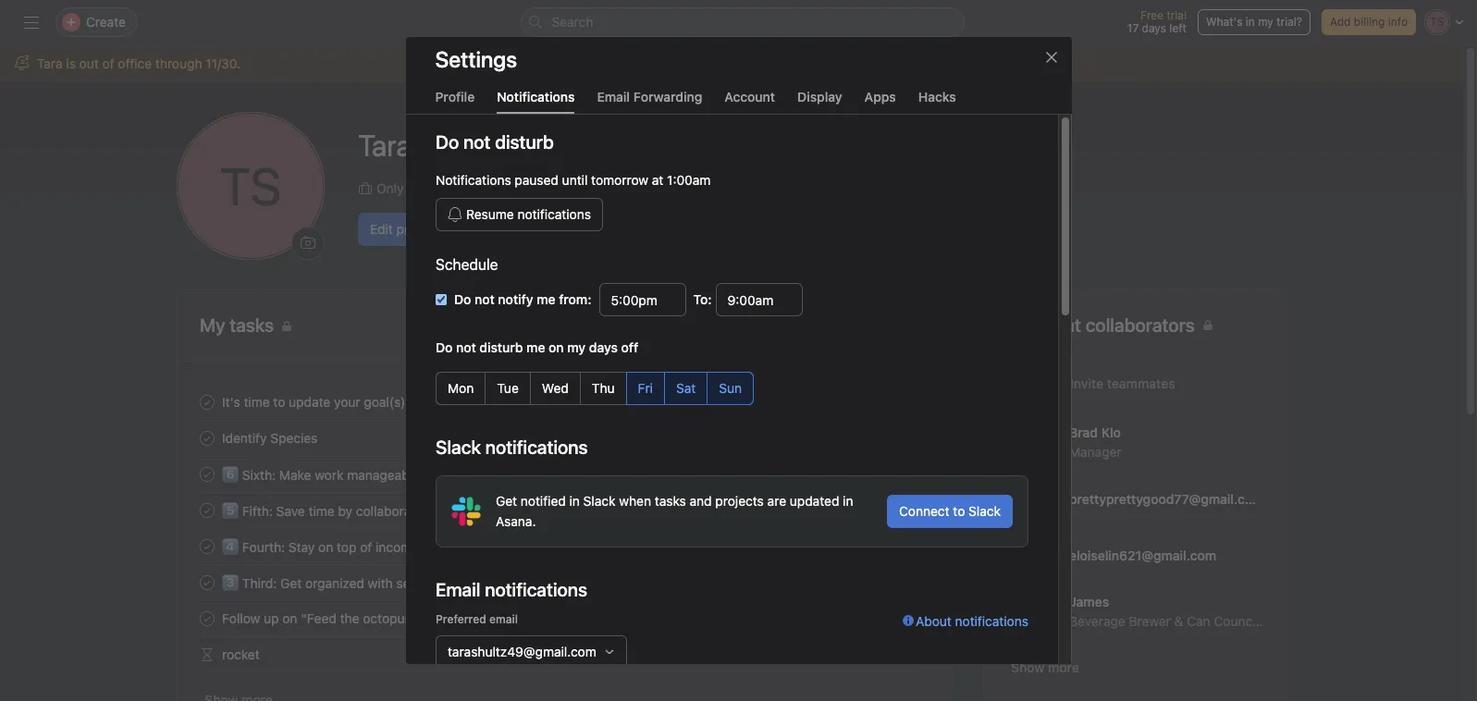 Task type: vqa. For each thing, say whether or not it's contained in the screenshot.
Tara
yes



Task type: locate. For each thing, give the bounding box(es) containing it.
oct right updated
[[895, 503, 914, 517]]

add inside button
[[1331, 15, 1351, 29]]

0 vertical spatial add
[[1331, 15, 1351, 29]]

work down slack icon
[[434, 539, 463, 555]]

0 vertical spatial completed image
[[196, 391, 218, 413]]

not for disturb
[[456, 340, 476, 355]]

time
[[244, 394, 270, 410], [309, 503, 335, 519]]

1 vertical spatial to
[[953, 503, 965, 519]]

0 horizontal spatial add
[[580, 180, 604, 196]]

of right top
[[360, 539, 372, 555]]

my left days off
[[567, 340, 585, 355]]

completed image left 3️⃣
[[196, 571, 218, 594]]

2 completed image from the top
[[196, 499, 218, 521]]

do down profile "button"
[[435, 131, 459, 153]]

in
[[1246, 15, 1255, 29], [569, 493, 580, 509], [843, 493, 853, 509], [438, 503, 448, 519]]

me right disturb
[[526, 340, 545, 355]]

identify species
[[222, 430, 318, 446]]

0 vertical spatial me
[[646, 180, 665, 196]]

1 horizontal spatial notifications
[[955, 614, 1029, 629]]

1 vertical spatial of
[[360, 539, 372, 555]]

0 vertical spatial get
[[496, 493, 517, 509]]

email forwarding
[[597, 89, 703, 105]]

completed image left the follow
[[196, 607, 218, 630]]

about notifications
[[916, 614, 1029, 629]]

1 completed checkbox from the top
[[196, 463, 218, 485]]

2 vertical spatial completed checkbox
[[196, 607, 218, 630]]

1 oct 30 button from the top
[[895, 467, 931, 481]]

notifications for notifications
[[497, 89, 575, 105]]

trial
[[1167, 8, 1187, 22]]

1 vertical spatial completed image
[[196, 499, 218, 521]]

sections
[[396, 576, 447, 591]]

2 oct 30 button from the top
[[895, 503, 931, 517]]

about
[[607, 180, 643, 196]]

11/30.
[[206, 56, 241, 71]]

3 completed image from the top
[[196, 535, 218, 558]]

oct 30 for work
[[895, 539, 931, 553]]

completed image left '5️⃣'
[[196, 499, 218, 521]]

completed checkbox left the follow
[[196, 607, 218, 630]]

4 completed checkbox from the top
[[196, 571, 218, 594]]

3 oct 30 from the top
[[895, 539, 931, 553]]

connect
[[899, 503, 950, 519]]

1 horizontal spatial work
[[434, 539, 463, 555]]

2 vertical spatial 30
[[917, 539, 931, 553]]

completed image for follow
[[196, 607, 218, 630]]

1 completed checkbox from the top
[[196, 391, 218, 413]]

get right third:
[[280, 576, 302, 591]]

2 vertical spatial oct
[[895, 539, 914, 553]]

notifications down team on the left
[[517, 206, 591, 222]]

completed image for it's
[[196, 391, 218, 413]]

30
[[917, 467, 931, 481], [917, 503, 931, 517], [917, 539, 931, 553]]

2 completed image from the top
[[196, 463, 218, 485]]

completed image left identify
[[196, 427, 218, 449]]

add for add about me
[[580, 180, 604, 196]]

me right the about
[[646, 180, 665, 196]]

2 oct 30 from the top
[[895, 503, 931, 517]]

2 vertical spatial oct 30 button
[[895, 539, 931, 553]]

the
[[340, 611, 359, 626]]

0 horizontal spatial notifications
[[517, 206, 591, 222]]

on right the up
[[282, 611, 297, 626]]

notifications left the ja
[[955, 614, 1029, 629]]

thu
[[592, 380, 615, 396]]

3 30 from the top
[[917, 539, 931, 553]]

asana.
[[496, 514, 536, 529]]

0 vertical spatial my
[[1259, 15, 1274, 29]]

1 horizontal spatial add
[[1331, 15, 1351, 29]]

to right connect
[[953, 503, 965, 519]]

completed checkbox left 3️⃣
[[196, 571, 218, 594]]

notify
[[498, 291, 533, 307]]

slack right connect
[[968, 503, 1001, 519]]

my left trial?
[[1259, 15, 1274, 29]]

james
[[1070, 594, 1110, 609]]

settings
[[435, 46, 517, 72]]

1 vertical spatial work
[[434, 539, 463, 555]]

1 oct from the top
[[895, 467, 914, 481]]

notifications for notifications paused until tomorrow at 1:00am
[[435, 172, 511, 188]]

None text field
[[599, 283, 686, 316], [715, 283, 802, 316], [599, 283, 686, 316], [715, 283, 802, 316]]

email
[[489, 613, 518, 626]]

make
[[279, 467, 311, 483]]

sun
[[719, 380, 742, 396]]

slack icon image
[[451, 497, 481, 527]]

billing
[[1355, 15, 1386, 29]]

big
[[494, 180, 513, 196]]

30 for work
[[917, 539, 931, 553]]

completed checkbox left '6️⃣'
[[196, 463, 218, 485]]

of right out
[[102, 56, 114, 71]]

4 completed image from the top
[[196, 607, 218, 630]]

do up "mon"
[[435, 340, 452, 355]]

me from:
[[536, 291, 591, 307]]

work right make
[[315, 467, 344, 483]]

1 vertical spatial completed checkbox
[[196, 427, 218, 449]]

projects
[[715, 493, 764, 509]]

0 horizontal spatial to
[[273, 394, 285, 410]]

up
[[264, 611, 279, 626]]

0 vertical spatial oct 30
[[895, 467, 931, 481]]

1 completed image from the top
[[196, 427, 218, 449]]

eloiselin621@gmail.com link
[[985, 527, 1286, 584]]

2 vertical spatial completed image
[[196, 535, 218, 558]]

5️⃣ fifth: save time by collaborating in asana
[[222, 503, 488, 519]]

0 vertical spatial 30
[[917, 467, 931, 481]]

2 completed checkbox from the top
[[196, 427, 218, 449]]

completed image
[[196, 391, 218, 413], [196, 499, 218, 521], [196, 535, 218, 558]]

1 vertical spatial not
[[456, 340, 476, 355]]

not left disturb
[[456, 340, 476, 355]]

0 vertical spatial work
[[315, 467, 344, 483]]

not disturb
[[463, 131, 554, 153]]

third:
[[242, 576, 277, 591]]

1 vertical spatial time
[[309, 503, 335, 519]]

notifications
[[517, 206, 591, 222], [955, 614, 1029, 629]]

do not notify me from:
[[454, 291, 591, 307]]

do not disturb me on my days off
[[435, 340, 638, 355]]

0 vertical spatial do
[[435, 131, 459, 153]]

do for do not disturb
[[435, 131, 459, 153]]

1 vertical spatial oct 30
[[895, 503, 931, 517]]

1 horizontal spatial me
[[646, 180, 665, 196]]

1 vertical spatial 30
[[917, 503, 931, 517]]

0 horizontal spatial get
[[280, 576, 302, 591]]

1 vertical spatial add
[[580, 180, 604, 196]]

0 horizontal spatial slack
[[583, 493, 615, 509]]

0 horizontal spatial time
[[244, 394, 270, 410]]

3️⃣ third: get organized with sections
[[222, 576, 447, 591]]

oct down connect
[[895, 539, 914, 553]]

when
[[619, 493, 651, 509]]

completed image
[[196, 427, 218, 449], [196, 463, 218, 485], [196, 571, 218, 594], [196, 607, 218, 630]]

1 vertical spatial oct
[[895, 503, 914, 517]]

completed image for 4️⃣
[[196, 535, 218, 558]]

2 oct from the top
[[895, 503, 914, 517]]

show more button
[[1007, 651, 1084, 685]]

completed checkbox for follow
[[196, 607, 218, 630]]

0 vertical spatial not
[[474, 291, 494, 307]]

completed checkbox left the 4️⃣
[[196, 535, 218, 558]]

connect to slack
[[899, 503, 1001, 519]]

time left by
[[309, 503, 335, 519]]

1 vertical spatial oct 30 button
[[895, 503, 931, 517]]

mon
[[447, 380, 474, 396]]

2 vertical spatial do
[[435, 340, 452, 355]]

notifications paused until tomorrow at 1:00am
[[435, 172, 711, 188]]

2 horizontal spatial on
[[548, 340, 564, 355]]

3 completed checkbox from the top
[[196, 607, 218, 630]]

0 horizontal spatial me
[[526, 340, 545, 355]]

not left notify
[[474, 291, 494, 307]]

completed image left '6️⃣'
[[196, 463, 218, 485]]

0 vertical spatial notifications
[[517, 206, 591, 222]]

to
[[273, 394, 285, 410], [953, 503, 965, 519]]

completed image for 6️⃣
[[196, 463, 218, 485]]

3 oct 30 button from the top
[[895, 539, 931, 553]]

profile
[[435, 89, 475, 105]]

updated
[[790, 493, 839, 509]]

slack left when
[[583, 493, 615, 509]]

oct
[[895, 467, 914, 481], [895, 503, 914, 517], [895, 539, 914, 553]]

2 completed checkbox from the top
[[196, 499, 218, 521]]

schedule
[[435, 256, 498, 273]]

0 vertical spatial notifications
[[497, 89, 575, 105]]

my tasks
[[200, 315, 274, 336]]

only
[[377, 180, 404, 196]]

notified
[[520, 493, 566, 509]]

slack inside get notified in slack when tasks and projects are updated in asana.
[[583, 493, 615, 509]]

beverage
[[1070, 613, 1126, 629]]

time right it's
[[244, 394, 270, 410]]

species
[[270, 430, 318, 446]]

about
[[916, 614, 952, 629]]

0 vertical spatial oct 30 button
[[895, 467, 931, 481]]

through
[[155, 56, 202, 71]]

completed checkbox for 6️⃣
[[196, 463, 218, 485]]

free
[[1141, 8, 1164, 22]]

email notifications
[[435, 579, 587, 601]]

1 vertical spatial notifications
[[435, 172, 511, 188]]

search
[[552, 14, 594, 30]]

1 vertical spatial my
[[567, 340, 585, 355]]

oct up connect
[[895, 467, 914, 481]]

0 vertical spatial completed checkbox
[[196, 391, 218, 413]]

it's time to update your goal(s)
[[222, 394, 406, 410]]

1 vertical spatial do
[[454, 291, 471, 307]]

add inside button
[[580, 180, 604, 196]]

completed checkbox left identify
[[196, 427, 218, 449]]

edit profile
[[370, 221, 435, 236]]

developer
[[407, 180, 468, 196]]

notifications inside button
[[517, 206, 591, 222]]

until
[[562, 172, 587, 188]]

manageable
[[347, 467, 420, 483]]

2 30 from the top
[[917, 503, 931, 517]]

1 vertical spatial on
[[318, 539, 333, 555]]

on left top
[[318, 539, 333, 555]]

do right do not notify me from: checkbox
[[454, 291, 471, 307]]

completed checkbox left '5️⃣'
[[196, 499, 218, 521]]

email forwarding button
[[597, 89, 703, 114]]

Completed checkbox
[[196, 463, 218, 485], [196, 499, 218, 521], [196, 535, 218, 558], [196, 571, 218, 594]]

1 vertical spatial notifications
[[955, 614, 1029, 629]]

drisco's drinks
[[828, 611, 907, 625]]

3 completed checkbox from the top
[[196, 535, 218, 558]]

add about me button
[[556, 172, 670, 205]]

brad klo manager
[[1070, 424, 1122, 459]]

not for notify
[[474, 291, 494, 307]]

ts
[[220, 155, 281, 217]]

out
[[79, 56, 99, 71]]

(she/her)
[[521, 145, 568, 159]]

Completed checkbox
[[196, 391, 218, 413], [196, 427, 218, 449], [196, 607, 218, 630]]

on up the wed
[[548, 340, 564, 355]]

1 horizontal spatial get
[[496, 493, 517, 509]]

disturb
[[479, 340, 523, 355]]

my inside button
[[1259, 15, 1274, 29]]

notifications up not disturb
[[497, 89, 575, 105]]

councilor
[[1215, 613, 1272, 629]]

what's
[[1207, 15, 1243, 29]]

notifications down tara schultz (she/her)
[[435, 172, 511, 188]]

0 horizontal spatial of
[[102, 56, 114, 71]]

left
[[1170, 21, 1187, 35]]

1 horizontal spatial my
[[1259, 15, 1274, 29]]

incoming
[[376, 539, 430, 555]]

completed image left it's
[[196, 391, 218, 413]]

to left the update
[[273, 394, 285, 410]]

it's
[[222, 394, 240, 410]]

2 vertical spatial oct 30
[[895, 539, 931, 553]]

completed checkbox left it's
[[196, 391, 218, 413]]

get up asana.
[[496, 493, 517, 509]]

do
[[435, 131, 459, 153], [454, 291, 471, 307], [435, 340, 452, 355]]

hacks
[[919, 89, 957, 105]]

trial?
[[1277, 15, 1303, 29]]

in right the what's
[[1246, 15, 1255, 29]]

of
[[102, 56, 114, 71], [360, 539, 372, 555]]

asana
[[451, 503, 488, 519]]

3 completed image from the top
[[196, 571, 218, 594]]

0 vertical spatial oct
[[895, 467, 914, 481]]

search button
[[521, 7, 965, 37]]

completed image left the 4️⃣
[[196, 535, 218, 558]]

1 completed image from the top
[[196, 391, 218, 413]]

show
[[1011, 660, 1045, 676]]

2 vertical spatial on
[[282, 611, 297, 626]]

completed checkbox for 5️⃣
[[196, 499, 218, 521]]

3 oct from the top
[[895, 539, 914, 553]]

completed image for 3️⃣
[[196, 571, 218, 594]]

do for do not notify me from:
[[454, 291, 471, 307]]

0 vertical spatial of
[[102, 56, 114, 71]]

upload new photo image
[[301, 236, 316, 251]]



Task type: describe. For each thing, give the bounding box(es) containing it.
6️⃣
[[222, 467, 239, 483]]

1 horizontal spatial time
[[309, 503, 335, 519]]

5️⃣
[[222, 503, 239, 519]]

0 vertical spatial to
[[273, 394, 285, 410]]

profile button
[[435, 89, 475, 114]]

resume notifications
[[466, 206, 591, 222]]

preferred email
[[435, 613, 518, 626]]

1 vertical spatial get
[[280, 576, 302, 591]]

brewer
[[1129, 613, 1171, 629]]

account
[[725, 89, 776, 105]]

notifications button
[[497, 89, 575, 114]]

what's in my trial? button
[[1198, 9, 1311, 35]]

close image
[[1044, 50, 1059, 65]]

3️⃣
[[222, 576, 239, 591]]

0 horizontal spatial on
[[282, 611, 297, 626]]

completed image for 5️⃣
[[196, 499, 218, 521]]

search list box
[[521, 7, 965, 37]]

top
[[337, 539, 357, 555]]

about notifications link
[[903, 612, 1029, 691]]

oct 30 button for work
[[895, 539, 931, 553]]

completed checkbox for identify
[[196, 427, 218, 449]]

prettyprettygood77@gmail.com link
[[985, 471, 1286, 527]]

email
[[597, 89, 630, 105]]

oct for work
[[895, 539, 914, 553]]

&
[[1175, 613, 1184, 629]]

add about me
[[580, 180, 665, 196]]

oct 30 button for asana
[[895, 503, 931, 517]]

free trial 17 days left
[[1128, 8, 1187, 35]]

days
[[1142, 21, 1167, 35]]

fri
[[638, 380, 653, 396]]

what's in my trial?
[[1207, 15, 1303, 29]]

drisco's
[[828, 611, 870, 625]]

"feed
[[301, 611, 337, 626]]

me inside button
[[646, 180, 665, 196]]

1 horizontal spatial slack
[[968, 503, 1001, 519]]

dependencies image
[[200, 647, 215, 662]]

4️⃣ fourth: stay on top of incoming work
[[222, 539, 463, 555]]

Do not notify me from: checkbox
[[435, 294, 446, 305]]

james beverage brewer & can councilor
[[1070, 594, 1272, 629]]

1 horizontal spatial of
[[360, 539, 372, 555]]

0 horizontal spatial work
[[315, 467, 344, 483]]

sixth:
[[242, 467, 276, 483]]

preferred
[[435, 613, 486, 626]]

days off
[[589, 340, 638, 355]]

follow up on "feed the octopus!"
[[222, 611, 421, 626]]

notifications for about notifications
[[955, 614, 1029, 629]]

1 30 from the top
[[917, 467, 931, 481]]

fourth:
[[242, 539, 285, 555]]

profile
[[397, 221, 435, 236]]

get notified in slack when tasks and projects are updated in asana.
[[496, 493, 853, 529]]

apps button
[[865, 89, 896, 114]]

oct for asana
[[895, 503, 914, 517]]

frequent collaborators
[[1007, 315, 1195, 336]]

update
[[289, 394, 331, 410]]

can
[[1187, 613, 1211, 629]]

slack notifications
[[435, 437, 588, 458]]

completed checkbox for 3️⃣
[[196, 571, 218, 594]]

is
[[66, 56, 76, 71]]

nov 29
[[893, 612, 931, 626]]

0 horizontal spatial my
[[567, 340, 585, 355]]

17
[[1128, 21, 1139, 35]]

in inside button
[[1246, 15, 1255, 29]]

by
[[338, 503, 353, 519]]

in left slack icon
[[438, 503, 448, 519]]

goal(s)
[[364, 394, 406, 410]]

1 oct 30 from the top
[[895, 467, 931, 481]]

octopus!"
[[363, 611, 421, 626]]

in right notified
[[569, 493, 580, 509]]

to:
[[693, 291, 712, 307]]

display
[[798, 89, 843, 105]]

resume
[[466, 206, 514, 222]]

tasks
[[654, 493, 686, 509]]

collaborating
[[356, 503, 434, 519]]

30 for asana
[[917, 503, 931, 517]]

show more
[[1011, 660, 1080, 676]]

1 vertical spatial me
[[526, 340, 545, 355]]

tara is out of office through 11/30.
[[37, 56, 241, 71]]

nov 29 button
[[893, 612, 931, 626]]

hacks button
[[919, 89, 957, 114]]

drinks
[[874, 611, 907, 625]]

with
[[368, 576, 393, 591]]

eloiselin621@gmail.com
[[1070, 547, 1217, 563]]

nov
[[893, 612, 914, 626]]

tarashultz49@gmail.com button
[[435, 636, 627, 669]]

add for add billing info
[[1331, 15, 1351, 29]]

in right updated
[[843, 493, 853, 509]]

sat
[[676, 380, 696, 396]]

organized
[[305, 576, 364, 591]]

0 vertical spatial on
[[548, 340, 564, 355]]

4️⃣
[[222, 539, 239, 555]]

6️⃣ sixth: make work manageable
[[222, 467, 420, 483]]

tara
[[37, 56, 63, 71]]

1 horizontal spatial on
[[318, 539, 333, 555]]

at
[[652, 172, 663, 188]]

completed checkbox for it's
[[196, 391, 218, 413]]

edit profile button
[[358, 212, 447, 246]]

do for do not disturb me on my days off
[[435, 340, 452, 355]]

completed checkbox for 4️⃣
[[196, 535, 218, 558]]

follow
[[222, 611, 260, 626]]

29
[[917, 612, 931, 626]]

notifications for resume notifications
[[517, 206, 591, 222]]

display button
[[798, 89, 843, 114]]

only developer
[[377, 180, 468, 196]]

completed image for identify
[[196, 427, 218, 449]]

info
[[1389, 15, 1408, 29]]

oct 30 for asana
[[895, 503, 931, 517]]

add billing info
[[1331, 15, 1408, 29]]

1 horizontal spatial to
[[953, 503, 965, 519]]

get inside get notified in slack when tasks and projects are updated in asana.
[[496, 493, 517, 509]]

tomorrow
[[591, 172, 648, 188]]

prettyprettygood77@gmail.com
[[1070, 491, 1264, 507]]

0 vertical spatial time
[[244, 394, 270, 410]]



